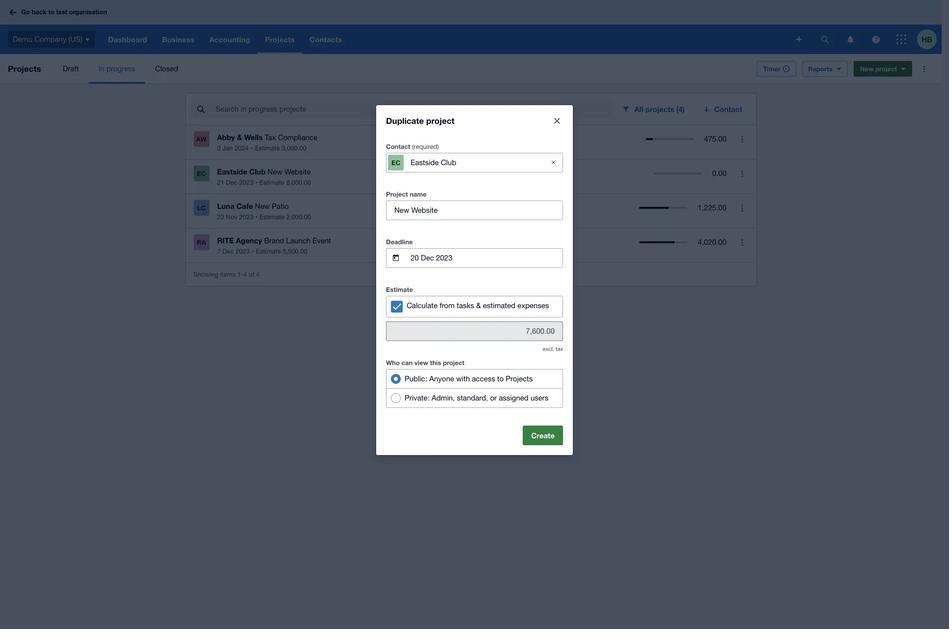 Task type: locate. For each thing, give the bounding box(es) containing it.
estimate down the club
[[260, 179, 285, 187]]

duplicate project
[[386, 115, 455, 126]]

estimate down the "patio"
[[260, 214, 285, 221]]

contact up 475.00
[[715, 105, 743, 114]]

(4)
[[677, 105, 685, 114]]

to inside hb banner
[[48, 8, 55, 16]]

1 vertical spatial projects
[[506, 375, 533, 383]]

hb button
[[918, 25, 942, 54]]

hb
[[922, 35, 933, 44]]

new right reports popup button on the top right of the page
[[861, 65, 874, 73]]

jan
[[223, 145, 233, 152]]

new right the club
[[268, 168, 283, 176]]

draft
[[63, 64, 79, 73]]

projects
[[8, 63, 41, 74], [506, 375, 533, 383]]

1 horizontal spatial to
[[498, 375, 504, 383]]

0 horizontal spatial 4
[[244, 271, 247, 278]]

0 horizontal spatial projects
[[8, 63, 41, 74]]

1 vertical spatial &
[[477, 301, 481, 310]]

lc
[[197, 204, 206, 212]]

tax
[[556, 346, 563, 352]]

• inside eastside club new website 21 dec 2023 • estimate 8,000.00
[[256, 179, 258, 187]]

eastside
[[217, 167, 247, 176]]

anyone
[[430, 375, 454, 383]]

1 horizontal spatial ec
[[392, 159, 401, 167]]

0 horizontal spatial &
[[237, 133, 242, 142]]

& up 2024
[[237, 133, 242, 142]]

navigation inside hb banner
[[101, 25, 790, 54]]

create button
[[523, 426, 563, 446]]

to left last
[[48, 8, 55, 16]]

2023 down the club
[[239, 179, 254, 187]]

0 vertical spatial new
[[861, 65, 874, 73]]

dec inside rite agency brand launch event 7 dec 2023 • estimate 5,500.00
[[223, 248, 234, 255]]

1 vertical spatial dec
[[223, 248, 234, 255]]

navigation
[[101, 25, 790, 54]]

excl. tax
[[543, 346, 563, 352]]

dec right "7"
[[223, 248, 234, 255]]

back
[[32, 8, 47, 16]]

go back to last organisation
[[21, 8, 107, 16]]

0 vertical spatial dec
[[226, 179, 238, 187]]

calculate from tasks & estimated expenses
[[407, 301, 549, 310]]

2024
[[235, 145, 249, 152]]

new inside luna cafe new patio 23 nov 2023 • estimate 2,000.00
[[255, 202, 270, 211]]

svg image right (us)
[[85, 38, 90, 41]]

&
[[237, 133, 242, 142], [477, 301, 481, 310]]

with
[[457, 375, 470, 383]]

or
[[490, 394, 497, 402]]

• inside rite agency brand launch event 7 dec 2023 • estimate 5,500.00
[[252, 248, 254, 255]]

2023 down agency
[[236, 248, 250, 255]]

company
[[35, 35, 67, 43]]

patio
[[272, 202, 289, 211]]

svg image inside go back to last organisation link
[[9, 9, 16, 16]]

& right tasks
[[477, 301, 481, 310]]

luna
[[217, 202, 235, 211]]

contact for contact
[[715, 105, 743, 114]]

to right access at the bottom of page
[[498, 375, 504, 383]]

svg image left hb
[[897, 34, 907, 44]]

contact down duplicate
[[386, 142, 411, 150]]

website
[[285, 168, 311, 176]]

0 vertical spatial contact
[[715, 105, 743, 114]]

0 vertical spatial to
[[48, 8, 55, 16]]

21
[[217, 179, 224, 187]]

Project name field
[[387, 201, 563, 220]]

2 vertical spatial 2023
[[236, 248, 250, 255]]

svg image up the new project
[[873, 36, 880, 43]]

dec
[[226, 179, 238, 187], [223, 248, 234, 255]]

new inside eastside club new website 21 dec 2023 • estimate 8,000.00
[[268, 168, 283, 176]]

1 vertical spatial contact
[[386, 142, 411, 150]]

1 vertical spatial project
[[427, 115, 455, 126]]

estimate up calculate
[[386, 286, 413, 294]]

launch
[[286, 237, 311, 245]]

project inside popup button
[[876, 65, 898, 73]]

Find or create a contact field
[[410, 153, 540, 172]]

dec right 21
[[226, 179, 238, 187]]

svg image
[[897, 34, 907, 44], [873, 36, 880, 43], [85, 38, 90, 41]]

0 vertical spatial &
[[237, 133, 242, 142]]

1 vertical spatial 2023
[[239, 214, 254, 221]]

close image
[[555, 118, 560, 124]]

project
[[876, 65, 898, 73], [427, 115, 455, 126], [443, 359, 465, 367]]

• down agency
[[252, 248, 254, 255]]

admin,
[[432, 394, 455, 402]]

0 horizontal spatial to
[[48, 8, 55, 16]]

5,500.00
[[283, 248, 308, 255]]

0 horizontal spatial svg image
[[85, 38, 90, 41]]

close button
[[548, 111, 567, 131]]

projects up assigned
[[506, 375, 533, 383]]

event
[[313, 237, 331, 245]]

• up agency
[[256, 214, 258, 221]]

2023 inside luna cafe new patio 23 nov 2023 • estimate 2,000.00
[[239, 214, 254, 221]]

public: anyone with access to projects
[[405, 375, 533, 383]]

contact inside contact popup button
[[715, 105, 743, 114]]

• inside luna cafe new patio 23 nov 2023 • estimate 2,000.00
[[256, 214, 258, 221]]

new for eastside club
[[268, 168, 283, 176]]

contact
[[715, 105, 743, 114], [386, 142, 411, 150]]

this
[[430, 359, 441, 367]]

go
[[21, 8, 30, 16]]

estimate down tax
[[255, 145, 280, 152]]

rite agency brand launch event 7 dec 2023 • estimate 5,500.00
[[217, 236, 331, 255]]

private:
[[405, 394, 430, 402]]

3
[[217, 145, 221, 152]]

public:
[[405, 375, 428, 383]]

clear image
[[544, 153, 563, 172]]

4,020.00
[[698, 238, 727, 247]]

progress
[[107, 64, 135, 73]]

from
[[440, 301, 455, 310]]

0 horizontal spatial ec
[[197, 170, 206, 178]]

2023 for club
[[239, 179, 254, 187]]

1 horizontal spatial contact
[[715, 105, 743, 114]]

0 vertical spatial project
[[876, 65, 898, 73]]

projects down 'demo'
[[8, 63, 41, 74]]

1 horizontal spatial projects
[[506, 375, 533, 383]]

4
[[244, 271, 247, 278], [256, 271, 260, 278]]

2023 for cafe
[[239, 214, 254, 221]]

timer
[[764, 65, 781, 73]]

0 horizontal spatial contact
[[386, 142, 411, 150]]

0 vertical spatial ec
[[392, 159, 401, 167]]

ec
[[392, 159, 401, 167], [197, 170, 206, 178]]

1 horizontal spatial &
[[477, 301, 481, 310]]

new right cafe
[[255, 202, 270, 211]]

ra
[[197, 239, 206, 247]]

to
[[48, 8, 55, 16], [498, 375, 504, 383]]

ec down contact (required)
[[392, 159, 401, 167]]

• down the club
[[256, 179, 258, 187]]

showing items 1-4 of 4
[[194, 271, 260, 278]]

0 vertical spatial projects
[[8, 63, 41, 74]]

group containing public: anyone with access to projects
[[386, 369, 563, 408]]

demo
[[13, 35, 32, 43]]

2 vertical spatial project
[[443, 359, 465, 367]]

tasks
[[457, 301, 474, 310]]

to inside duplicate project dialog
[[498, 375, 504, 383]]

svg image
[[9, 9, 16, 16], [822, 36, 829, 43], [848, 36, 854, 43], [797, 36, 803, 42]]

duplicate
[[386, 115, 424, 126]]

4 left of
[[244, 271, 247, 278]]

• right 2024
[[251, 145, 253, 152]]

contact inside duplicate project dialog
[[386, 142, 411, 150]]

group inside duplicate project dialog
[[386, 369, 563, 408]]

ec left eastside
[[197, 170, 206, 178]]

2023
[[239, 179, 254, 187], [239, 214, 254, 221], [236, 248, 250, 255]]

(us)
[[69, 35, 83, 43]]

0 vertical spatial 2023
[[239, 179, 254, 187]]

in progress
[[99, 64, 135, 73]]

1 vertical spatial to
[[498, 375, 504, 383]]

contact (required)
[[386, 142, 439, 150]]

2 vertical spatial new
[[255, 202, 270, 211]]

0.00
[[713, 169, 727, 178]]

showing
[[194, 271, 219, 278]]

2023 inside eastside club new website 21 dec 2023 • estimate 8,000.00
[[239, 179, 254, 187]]

closed link
[[145, 54, 188, 84]]

go back to last organisation link
[[6, 4, 113, 21]]

4 right of
[[256, 271, 260, 278]]

1 vertical spatial ec
[[197, 170, 206, 178]]

2,000.00
[[286, 214, 311, 221]]

2023 down cafe
[[239, 214, 254, 221]]

svg image inside demo company (us) popup button
[[85, 38, 90, 41]]

estimate down "brand" at the top of page
[[256, 248, 281, 255]]

2 4 from the left
[[256, 271, 260, 278]]

1 horizontal spatial 4
[[256, 271, 260, 278]]

group
[[386, 369, 563, 408]]

1 vertical spatial new
[[268, 168, 283, 176]]

•
[[251, 145, 253, 152], [256, 179, 258, 187], [256, 214, 258, 221], [252, 248, 254, 255]]



Task type: describe. For each thing, give the bounding box(es) containing it.
all projects (4)
[[635, 105, 685, 114]]

eastside club new website 21 dec 2023 • estimate 8,000.00
[[217, 167, 311, 187]]

475.00
[[704, 135, 727, 143]]

duplicate project dialog
[[376, 105, 573, 455]]

in progress link
[[89, 54, 145, 84]]

8,000.00
[[286, 179, 311, 187]]

club
[[250, 167, 266, 176]]

ec inside dialog
[[392, 159, 401, 167]]

1 4 from the left
[[244, 271, 247, 278]]

Search in progress projects search field
[[215, 100, 612, 119]]

aw
[[196, 135, 207, 143]]

1-
[[238, 271, 244, 278]]

contact for contact (required)
[[386, 142, 411, 150]]

1 horizontal spatial svg image
[[873, 36, 880, 43]]

new inside popup button
[[861, 65, 874, 73]]

1,225.00
[[698, 204, 727, 212]]

deadline
[[386, 238, 413, 246]]

estimate inside duplicate project dialog
[[386, 286, 413, 294]]

last
[[56, 8, 67, 16]]

users
[[531, 394, 549, 402]]

excl.
[[543, 346, 555, 352]]

estimate inside abby & wells tax compliance 3 jan 2024 • estimate 3,000.00
[[255, 145, 280, 152]]

all projects (4) button
[[616, 99, 693, 119]]

abby & wells tax compliance 3 jan 2024 • estimate 3,000.00
[[217, 133, 318, 152]]

dec inside eastside club new website 21 dec 2023 • estimate 8,000.00
[[226, 179, 238, 187]]

projects inside "group"
[[506, 375, 533, 383]]

access
[[472, 375, 495, 383]]

project for new project
[[876, 65, 898, 73]]

create
[[532, 431, 555, 440]]

hb banner
[[0, 0, 942, 54]]

& inside abby & wells tax compliance 3 jan 2024 • estimate 3,000.00
[[237, 133, 242, 142]]

view
[[415, 359, 429, 367]]

estimate inside rite agency brand launch event 7 dec 2023 • estimate 5,500.00
[[256, 248, 281, 255]]

projects
[[646, 105, 675, 114]]

& inside duplicate project dialog
[[477, 301, 481, 310]]

new project
[[861, 65, 898, 73]]

compliance
[[278, 133, 318, 142]]

standard,
[[457, 394, 488, 402]]

abby
[[217, 133, 235, 142]]

rite
[[217, 236, 234, 245]]

name
[[410, 190, 427, 198]]

nov
[[226, 214, 238, 221]]

new for luna cafe
[[255, 202, 270, 211]]

7
[[217, 248, 221, 255]]

tax
[[265, 133, 276, 142]]

expenses
[[518, 301, 549, 310]]

demo company (us)
[[13, 35, 83, 43]]

calculate
[[407, 301, 438, 310]]

reports button
[[802, 61, 848, 77]]

new project button
[[854, 61, 913, 77]]

private: admin, standard, or assigned users
[[405, 394, 549, 402]]

project for duplicate project
[[427, 115, 455, 126]]

demo company (us) button
[[0, 25, 101, 54]]

organisation
[[69, 8, 107, 16]]

3,000.00
[[282, 145, 307, 152]]

in
[[99, 64, 105, 73]]

2 horizontal spatial svg image
[[897, 34, 907, 44]]

contact button
[[697, 99, 751, 119]]

e.g. 10,000.00 field
[[387, 322, 563, 341]]

(required)
[[412, 143, 439, 150]]

who can view this project
[[386, 359, 465, 367]]

project
[[386, 190, 408, 198]]

Deadline field
[[410, 249, 563, 267]]

estimated
[[483, 301, 516, 310]]

2023 inside rite agency brand launch event 7 dec 2023 • estimate 5,500.00
[[236, 248, 250, 255]]

of
[[249, 271, 255, 278]]

• inside abby & wells tax compliance 3 jan 2024 • estimate 3,000.00
[[251, 145, 253, 152]]

estimate inside luna cafe new patio 23 nov 2023 • estimate 2,000.00
[[260, 214, 285, 221]]

estimate inside eastside club new website 21 dec 2023 • estimate 8,000.00
[[260, 179, 285, 187]]

who
[[386, 359, 400, 367]]

timer button
[[757, 61, 796, 77]]

all
[[635, 105, 644, 114]]

wells
[[244, 133, 263, 142]]

23
[[217, 214, 224, 221]]

draft link
[[53, 54, 89, 84]]

brand
[[264, 237, 284, 245]]

closed
[[155, 64, 178, 73]]

reports
[[809, 65, 833, 73]]

cafe
[[237, 202, 253, 211]]

project name
[[386, 190, 427, 198]]



Task type: vqa. For each thing, say whether or not it's contained in the screenshot.


